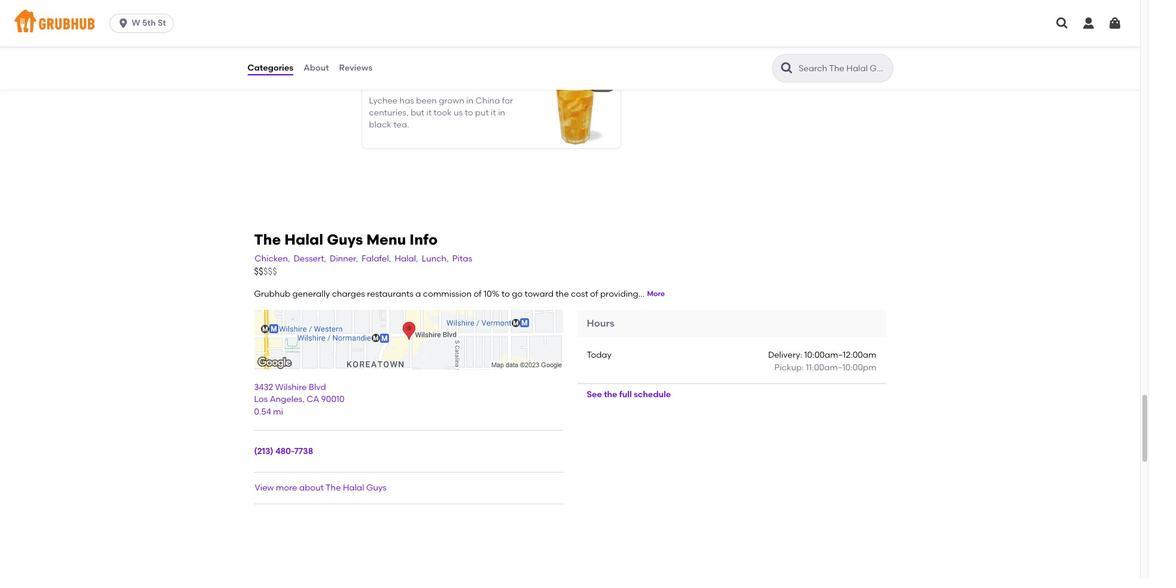 Task type: describe. For each thing, give the bounding box(es) containing it.
lychee iced tea
[[369, 79, 435, 89]]

(213) 480-7738 button
[[254, 446, 313, 458]]

reviews
[[339, 63, 373, 73]]

full
[[620, 390, 632, 400]]

schedule
[[634, 390, 671, 400]]

w 5th st
[[132, 18, 166, 28]]

lychee iced tea image
[[531, 71, 621, 149]]

2 it from the left
[[491, 108, 496, 118]]

buds
[[412, 20, 432, 30]]

about button
[[303, 47, 330, 90]]

restaurants
[[367, 289, 414, 299]]

grubhub
[[254, 289, 291, 299]]

7738
[[295, 447, 313, 457]]

mixed
[[743, 8, 767, 18]]

for inside lychee has been grown in china for centuries, but it took us to put it in black tea.
[[502, 96, 513, 106]]

china
[[476, 96, 500, 106]]

lunch, button
[[421, 252, 450, 266]]

more
[[648, 290, 665, 299]]

you
[[730, 20, 744, 30]]

pickup:
[[775, 363, 804, 373]]

but
[[411, 108, 425, 118]]

3432 wilshire blvd los angeles , ca 90010 0.54 mi
[[254, 383, 345, 417]]

providing
[[601, 289, 639, 299]]

0 horizontal spatial the
[[254, 231, 281, 249]]

pomegranate
[[684, 8, 741, 18]]

angeles
[[270, 395, 303, 405]]

wilshire
[[275, 383, 307, 393]]

10:00am–12:00am
[[805, 351, 877, 361]]

1 it from the left
[[427, 108, 432, 118]]

the halal guys menu info
[[254, 231, 438, 249]]

0 horizontal spatial halal
[[285, 231, 324, 249]]

up
[[456, 8, 467, 18]]

mint lemonade image
[[531, 0, 621, 61]]

chicken, dessert, dinner, falafel, halal, lunch, pitas
[[255, 254, 473, 264]]

your
[[369, 20, 387, 30]]

1 vertical spatial in
[[498, 108, 506, 118]]

a
[[416, 289, 421, 299]]

deep, dark pomegranate mixed with our black tea will have you coming back for more.
[[638, 8, 786, 42]]

main navigation navigation
[[0, 0, 1141, 47]]

lemon and mint pair up to transport your taste buds from sweet, to sour to savory.
[[369, 8, 517, 42]]

to inside lychee has been grown in china for centuries, but it took us to put it in black tea.
[[465, 108, 473, 118]]

pickup: 11:00am–10:00pm
[[775, 363, 877, 373]]

from
[[434, 20, 453, 30]]

back
[[638, 32, 658, 42]]

cost
[[571, 289, 589, 299]]

go
[[512, 289, 523, 299]]

1 horizontal spatial the
[[326, 483, 341, 494]]

lychee has been grown in china for centuries, but it took us to put it in black tea.
[[369, 96, 513, 130]]

5th
[[142, 18, 156, 28]]

iced
[[400, 79, 418, 89]]

more button
[[648, 290, 665, 300]]

took
[[434, 108, 452, 118]]

put
[[475, 108, 489, 118]]

w
[[132, 18, 140, 28]]

pitas button
[[452, 252, 473, 266]]

lychee for lychee has been grown in china for centuries, but it took us to put it in black tea.
[[369, 96, 398, 106]]

see the full schedule button
[[578, 385, 681, 406]]

has
[[400, 96, 414, 106]]

,
[[303, 395, 305, 405]]

mint
[[417, 8, 436, 18]]

chicken,
[[255, 254, 290, 264]]

sweet,
[[455, 20, 481, 30]]

halal,
[[395, 254, 418, 264]]

see the full schedule
[[587, 390, 671, 400]]

and
[[399, 8, 415, 18]]

us
[[454, 108, 463, 118]]

2 of from the left
[[591, 289, 599, 299]]

commission
[[423, 289, 472, 299]]

los
[[254, 395, 268, 405]]

lychee for lychee iced tea
[[369, 79, 398, 89]]

1 vertical spatial guys
[[366, 483, 387, 494]]

deep, dark pomegranate mixed with our black tea will have you coming back for more. button
[[630, 0, 889, 61]]

lemon and mint pair up to transport your taste buds from sweet, to sour to savory. button
[[362, 0, 621, 61]]

blvd
[[309, 383, 326, 393]]

ca
[[307, 395, 319, 405]]

tea
[[420, 79, 435, 89]]

falafel, button
[[361, 252, 392, 266]]

will
[[693, 20, 706, 30]]

coming
[[746, 20, 777, 30]]

menu
[[367, 231, 406, 249]]

st
[[158, 18, 166, 28]]

90010
[[321, 395, 345, 405]]



Task type: vqa. For each thing, say whether or not it's contained in the screenshot.
Pickup: 11:00am–10:00pm
yes



Task type: locate. For each thing, give the bounding box(es) containing it.
falafel,
[[362, 254, 391, 264]]

svg image inside the w 5th st "button"
[[117, 17, 129, 29]]

to left sour
[[483, 20, 491, 30]]

lychee inside lychee has been grown in china for centuries, but it took us to put it in black tea.
[[369, 96, 398, 106]]

$$$$$
[[254, 266, 277, 277]]

the left cost
[[556, 289, 569, 299]]

transport
[[479, 8, 517, 18]]

categories
[[248, 63, 294, 73]]

0.54
[[254, 407, 271, 417]]

savory.
[[380, 32, 408, 42]]

taste
[[389, 20, 410, 30]]

categories button
[[247, 47, 294, 90]]

pitas
[[453, 254, 473, 264]]

1 vertical spatial halal
[[343, 483, 364, 494]]

delivery: 10:00am–12:00am
[[769, 351, 877, 361]]

about
[[304, 63, 329, 73]]

to right up
[[469, 8, 477, 18]]

the right the about
[[326, 483, 341, 494]]

lunch,
[[422, 254, 449, 264]]

0 vertical spatial lychee
[[369, 79, 398, 89]]

halal right the about
[[343, 483, 364, 494]]

0 horizontal spatial of
[[474, 289, 482, 299]]

view
[[255, 483, 274, 494]]

1 horizontal spatial guys
[[366, 483, 387, 494]]

0 vertical spatial for
[[660, 32, 671, 42]]

grown
[[439, 96, 465, 106]]

deep,
[[638, 8, 661, 18]]

to left go on the left of the page
[[502, 289, 510, 299]]

0 horizontal spatial it
[[427, 108, 432, 118]]

charges
[[332, 289, 365, 299]]

1 horizontal spatial for
[[660, 32, 671, 42]]

Search The Halal Guys search field
[[798, 63, 890, 74]]

generally
[[293, 289, 330, 299]]

black down centuries,
[[369, 120, 392, 130]]

of left 10% on the left of the page
[[474, 289, 482, 299]]

to right us
[[465, 108, 473, 118]]

1 vertical spatial for
[[502, 96, 513, 106]]

it right put
[[491, 108, 496, 118]]

for right china
[[502, 96, 513, 106]]

grubhub generally charges restaurants a commission of 10% to go toward the cost of providing ... more
[[254, 289, 665, 299]]

with
[[769, 8, 786, 18]]

...
[[639, 289, 645, 299]]

been
[[416, 96, 437, 106]]

480-
[[276, 447, 295, 457]]

in left china
[[467, 96, 474, 106]]

the up chicken,
[[254, 231, 281, 249]]

of
[[474, 289, 482, 299], [591, 289, 599, 299]]

2 lychee from the top
[[369, 96, 398, 106]]

$$
[[254, 266, 263, 277]]

(213)
[[254, 447, 274, 457]]

1 vertical spatial the
[[604, 390, 618, 400]]

$4.00
[[591, 79, 614, 89]]

pomegranate iced tea image
[[799, 0, 889, 61]]

to down your
[[369, 32, 378, 42]]

hours
[[587, 318, 615, 329]]

1 horizontal spatial black
[[653, 20, 675, 30]]

black inside deep, dark pomegranate mixed with our black tea will have you coming back for more.
[[653, 20, 675, 30]]

black down dark
[[653, 20, 675, 30]]

halal
[[285, 231, 324, 249], [343, 483, 364, 494]]

1 lychee from the top
[[369, 79, 398, 89]]

more
[[276, 483, 297, 494]]

0 horizontal spatial black
[[369, 120, 392, 130]]

of right cost
[[591, 289, 599, 299]]

tea
[[677, 20, 691, 30]]

the inside button
[[604, 390, 618, 400]]

halal, button
[[394, 252, 419, 266]]

reviews button
[[339, 47, 373, 90]]

1 horizontal spatial in
[[498, 108, 506, 118]]

the
[[254, 231, 281, 249], [326, 483, 341, 494]]

0 horizontal spatial for
[[502, 96, 513, 106]]

in down china
[[498, 108, 506, 118]]

mi
[[273, 407, 283, 417]]

0 horizontal spatial the
[[556, 289, 569, 299]]

lychee left "iced"
[[369, 79, 398, 89]]

lychee up centuries,
[[369, 96, 398, 106]]

for right back on the right top
[[660, 32, 671, 42]]

0 vertical spatial in
[[467, 96, 474, 106]]

for inside deep, dark pomegranate mixed with our black tea will have you coming back for more.
[[660, 32, 671, 42]]

11:00am–10:00pm
[[806, 363, 877, 373]]

see
[[587, 390, 602, 400]]

it
[[427, 108, 432, 118], [491, 108, 496, 118]]

(213) 480-7738
[[254, 447, 313, 457]]

pair
[[438, 8, 454, 18]]

1 horizontal spatial it
[[491, 108, 496, 118]]

delivery:
[[769, 351, 803, 361]]

1 of from the left
[[474, 289, 482, 299]]

dinner, button
[[329, 252, 359, 266]]

0 vertical spatial black
[[653, 20, 675, 30]]

svg image
[[1056, 16, 1070, 31], [1082, 16, 1097, 31], [1109, 16, 1123, 31], [117, 17, 129, 29]]

0 vertical spatial halal
[[285, 231, 324, 249]]

dark
[[663, 8, 682, 18]]

0 horizontal spatial in
[[467, 96, 474, 106]]

0 vertical spatial guys
[[327, 231, 363, 249]]

tea.
[[394, 120, 409, 130]]

it right but
[[427, 108, 432, 118]]

about
[[299, 483, 324, 494]]

view more about the halal guys
[[255, 483, 387, 494]]

1 vertical spatial black
[[369, 120, 392, 130]]

0 vertical spatial the
[[556, 289, 569, 299]]

1 horizontal spatial halal
[[343, 483, 364, 494]]

sour
[[493, 20, 510, 30]]

our
[[638, 20, 651, 30]]

0 vertical spatial the
[[254, 231, 281, 249]]

w 5th st button
[[110, 14, 179, 33]]

the left full
[[604, 390, 618, 400]]

search icon image
[[780, 61, 794, 75]]

halal up dessert,
[[285, 231, 324, 249]]

for
[[660, 32, 671, 42], [502, 96, 513, 106]]

more.
[[673, 32, 696, 42]]

today
[[587, 351, 612, 361]]

lemon
[[369, 8, 397, 18]]

1 horizontal spatial of
[[591, 289, 599, 299]]

1 horizontal spatial the
[[604, 390, 618, 400]]

1 vertical spatial lychee
[[369, 96, 398, 106]]

info
[[410, 231, 438, 249]]

10%
[[484, 289, 500, 299]]

1 vertical spatial the
[[326, 483, 341, 494]]

0 horizontal spatial guys
[[327, 231, 363, 249]]

have
[[708, 20, 728, 30]]

black inside lychee has been grown in china for centuries, but it took us to put it in black tea.
[[369, 120, 392, 130]]

dinner,
[[330, 254, 358, 264]]



